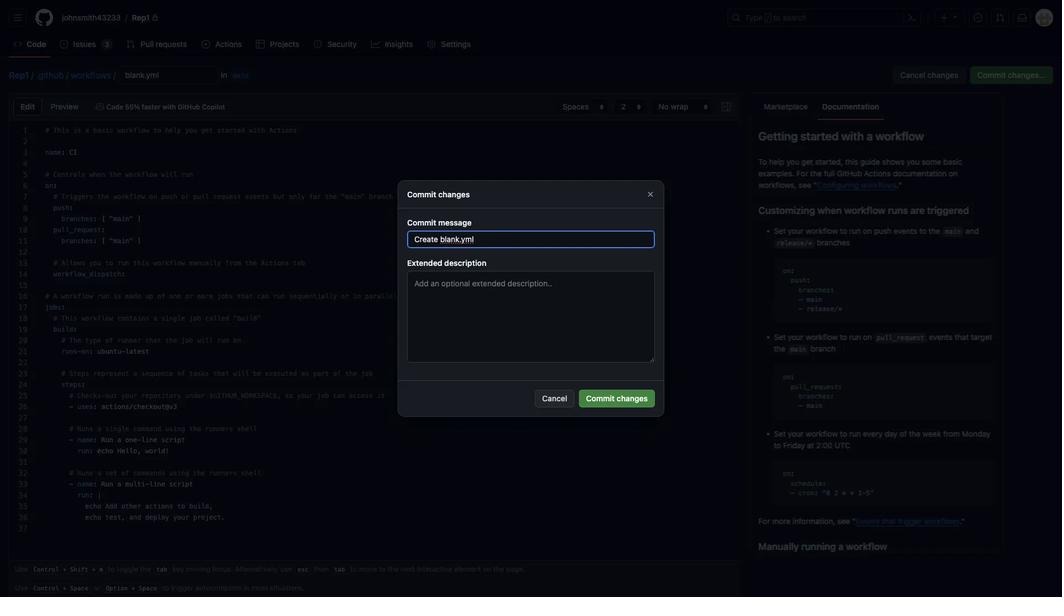 Task type: describe. For each thing, give the bounding box(es) containing it.
a down set in the left bottom of the page
[[117, 481, 121, 488]]

up
[[145, 293, 153, 300]]

events inside set your workflow to run on push events to the main and release/* branches
[[893, 226, 917, 236]]

key
[[173, 565, 184, 573]]

use for or
[[15, 584, 28, 592]]

will inside # a workflow run is made up of one or more jobs that can run sequentially or in parallel jobs : # this workflow contains a single job called "build" build : # the type of runner that the job will run on runs-on : ubuntu-latest
[[197, 337, 213, 345]]

tasks
[[189, 370, 209, 378]]

+ left option
[[63, 585, 66, 592]]

can inside # a workflow run is made up of one or more jobs that can run sequentially or in parallel jobs : # this workflow contains a single job called "build" build : # the type of runner that the job will run on runs-on : ubuntu-latest
[[257, 293, 269, 300]]

build,
[[189, 503, 213, 511]]

esc
[[297, 566, 308, 573]]

12
[[18, 248, 28, 257]]

0 horizontal spatial tab
[[156, 566, 167, 573]]

deploy
[[145, 514, 169, 522]]

will inside # controls when the workflow will run on : # triggers the workflow on push or pull request events but only for the "main" branch push : branches : [ "main" ] pull_request : branches : [ "main" ]
[[161, 171, 177, 179]]

message
[[438, 218, 472, 227]]

the inside # steps represent a sequence of tasks that will be executed as part of the job steps : # checks-out your repository under $github_workspace, so your job can access it - uses : actions/checkout@v3
[[345, 370, 357, 378]]

the inside set your workflow to run every day of the week from monday to friday at 2:00 utc
[[909, 430, 920, 439]]

part
[[313, 370, 329, 378]]

that up latest
[[145, 337, 161, 345]]

branches up allows
[[61, 237, 93, 245]]

search
[[783, 13, 807, 22]]

use for +
[[15, 565, 28, 573]]

- inside # runs a single command using the runners shell - name : run a one-line script run : echo hello, world!
[[69, 436, 73, 444]]

so
[[285, 392, 293, 400]]

1 vertical spatial rep1 link
[[9, 70, 29, 80]]

schedule
[[790, 480, 822, 488]]

your right so
[[297, 392, 313, 400]]

- inside main - release/*
[[798, 305, 802, 313]]

commit up "commit message"
[[407, 190, 436, 199]]

events inside "events that target the"
[[929, 333, 952, 342]]

one-
[[125, 436, 141, 444]]

# runs a set of commands using the runners shell - name : run a multi-line script run : | echo add other actions to build, echo test, and deploy your project.
[[45, 470, 261, 522]]

the left next
[[388, 565, 399, 573]]

1 space from the left
[[70, 585, 88, 592]]

2 horizontal spatial tab
[[334, 566, 345, 573]]

1 horizontal spatial 5
[[866, 489, 870, 497]]

with inside text box
[[249, 127, 265, 134]]

- inside "# runs a set of commands using the runners shell - name : run a multi-line script run : | echo add other actions to build, echo test, and deploy your project."
[[69, 481, 73, 488]]

# inside "# runs a set of commands using the runners shell - name : run a multi-line script run : | echo add other actions to build, echo test, and deploy your project."
[[69, 470, 73, 477]]

and inside set your workflow to run on push events to the main and release/* branches
[[965, 226, 979, 236]]

in inside # a workflow run is made up of one or more jobs that can run sequentially or in parallel jobs : # this workflow contains a single job called "build" build : # the type of runner that the job will run on runs-on : ubuntu-latest
[[353, 293, 361, 300]]

0 horizontal spatial is
[[73, 127, 81, 134]]

1 horizontal spatial when
[[817, 205, 842, 216]]

cancel for cancel changes
[[900, 71, 925, 80]]

actions inside 'actions' link
[[215, 40, 242, 49]]

run inside "# runs a set of commands using the runners shell - name : run a multi-line script run : | echo add other actions to build, echo test, and deploy your project."
[[101, 481, 113, 488]]

push inside the : push
[[790, 277, 806, 284]]

help inside to help you get started, this guide shows you some basic examples. for the full github actions documentation on workflows, see "
[[769, 157, 784, 167]]

0 vertical spatial workflows
[[71, 70, 111, 80]]

run inside "# runs a set of commands using the runners shell - name : run a multi-line script run : | echo add other actions to build, echo test, and deploy your project."
[[77, 492, 89, 499]]

a down the preview button at the left top
[[85, 127, 89, 134]]

push down triggers
[[53, 204, 69, 212]]

commands
[[133, 470, 165, 477]]

alternatively,
[[235, 565, 278, 573]]

runs for name
[[77, 470, 93, 477]]

1 horizontal spatial 2
[[834, 489, 838, 497]]

32
[[18, 469, 28, 478]]

the inside to help you get started, this guide shows you some basic examples. for the full github actions documentation on workflows, see "
[[810, 169, 822, 178]]

workflow right triggers
[[113, 193, 145, 201]]

preview
[[51, 102, 79, 111]]

a right running at the bottom right of the page
[[838, 541, 843, 552]]

workflows link
[[71, 70, 111, 80]]

1 * from the left
[[842, 489, 846, 497]]

14
[[18, 270, 28, 279]]

main branch
[[790, 344, 835, 354]]

: - for branch
[[782, 393, 834, 410]]

33
[[18, 480, 28, 489]]

rep1 for rep1 / .github / workflows
[[9, 70, 29, 80]]

script inside "# runs a set of commands using the runners shell - name : run a multi-line script run : | echo add other actions to build, echo test, and deploy your project."
[[169, 481, 193, 488]]

single inside # runs a single command using the runners shell - name : run a one-line script run : echo hello, world!
[[105, 425, 129, 433]]

7
[[23, 192, 28, 201]]

in main
[[221, 71, 249, 80]]

job up access
[[361, 370, 373, 378]]

branches inside set your workflow to run on push events to the main and release/* branches
[[817, 238, 850, 247]]

1 vertical spatial for
[[758, 517, 770, 526]]

workflow down events
[[846, 541, 887, 552]]

set your workflow to run on pull_request
[[774, 333, 924, 342]]

cancel changes
[[900, 71, 958, 80]]

0 horizontal spatial ."
[[897, 181, 902, 190]]

be
[[253, 370, 261, 378]]

a left set in the left bottom of the page
[[97, 470, 101, 477]]

edit mode element
[[13, 98, 87, 116]]

to inside "use control + space or option + space to trigger autocomplete in most situations."
[[162, 584, 169, 592]]

to down customizing when workflow runs are triggered
[[840, 226, 847, 236]]

main inside set your workflow to run on push events to the main and release/* branches
[[945, 228, 961, 236]]

pull_request inside : pull_request
[[790, 383, 838, 391]]

cron : " 0 2 * * 1-5 "
[[798, 489, 874, 497]]

/ right the .github "link"
[[66, 70, 69, 80]]

shell inside "# runs a set of commands using the runners shell - name : run a multi-line script run : | echo add other actions to build, echo test, and deploy your project."
[[241, 470, 261, 477]]

add
[[105, 503, 117, 511]]

events inside # controls when the workflow will run on : # triggers the workflow on push or pull request events but only for the "main" branch push : branches : [ "main" ] pull_request : branches : [ "main" ]
[[245, 193, 269, 201]]

commit changes...
[[977, 71, 1046, 80]]

to left "search"
[[773, 13, 781, 22]]

get inside text box
[[201, 127, 213, 134]]

runners inside # runs a single command using the runners shell - name : run a one-line script run : echo hello, world!
[[205, 425, 233, 433]]

24
[[18, 380, 28, 389]]

the inside "events that target the"
[[774, 344, 785, 354]]

called
[[205, 315, 229, 322]]

main for main branch
[[790, 346, 806, 354]]

you up examples.
[[786, 157, 799, 167]]

can inside # steps represent a sequence of tasks that will be executed as part of the job steps : # checks-out your repository under $github_workspace, so your job can access it - uses : actions/checkout@v3
[[333, 392, 345, 400]]

notifications image
[[1018, 13, 1027, 22]]

workflow down 55%
[[117, 127, 149, 134]]

control for +
[[33, 566, 59, 573]]

table image
[[256, 40, 265, 49]]

autocomplete
[[195, 584, 241, 592]]

to inside "# runs a set of commands using the runners shell - name : run a multi-line script run : | echo add other actions to build, echo test, and deploy your project."
[[177, 503, 185, 511]]

the right toggle
[[140, 565, 151, 573]]

homepage image
[[35, 9, 53, 27]]

triangle down image
[[951, 12, 960, 21]]

lock image
[[152, 14, 159, 21]]

pull requests link
[[122, 36, 192, 53]]

commit left message
[[407, 218, 436, 227]]

plus image
[[940, 13, 949, 22]]

for inside to help you get started, this guide shows you some basic examples. for the full github actions documentation on workflows, see "
[[796, 169, 808, 178]]

/ for rep1
[[31, 70, 34, 80]]

tab inside the # allows you to run this workflow manually from the actions tab workflow_dispatch :
[[293, 259, 305, 267]]

or inside # controls when the workflow will run on : # triggers the workflow on push or pull request events but only for the "main" branch push : branches : [ "main" ] pull_request : branches : [ "main" ]
[[181, 193, 189, 201]]

0 vertical spatial git pull request image
[[996, 13, 1005, 22]]

1 vertical spatial "main"
[[109, 215, 133, 223]]

run inside # runs a single command using the runners shell - name : run a one-line script run : echo hello, world!
[[101, 436, 113, 444]]

configuring workflows ."
[[817, 181, 902, 190]]

or inside "use control + space or option + space to trigger autocomplete in most situations."
[[94, 584, 100, 592]]

3 : - from the top
[[782, 480, 826, 497]]

" right cron
[[822, 489, 826, 497]]

10
[[18, 225, 28, 235]]

: - for branches
[[782, 286, 834, 303]]

element
[[454, 565, 481, 573]]

31
[[18, 458, 28, 467]]

type / to search
[[745, 13, 807, 22]]

/ right the workflows link at the left
[[113, 70, 116, 80]]

your up actions/checkout@v3
[[121, 392, 137, 400]]

: inside the : push
[[790, 267, 794, 275]]

commit right the cancel button
[[586, 394, 615, 403]]

moving
[[186, 565, 210, 573]]

for more information, see " events that trigger workflows ."
[[758, 517, 965, 526]]

run inside set your workflow to run on push events to the main and release/* branches
[[849, 226, 861, 236]]

set
[[105, 470, 117, 477]]

+ left the shift
[[63, 566, 66, 573]]

workflow down # this is a basic workflow to help you get started with actions
[[125, 171, 157, 179]]

in inside "use control + space or option + space to trigger autocomplete in most situations."
[[243, 584, 249, 592]]

0 horizontal spatial basic
[[93, 127, 113, 134]]

that inside # steps represent a sequence of tasks that will be executed as part of the job steps : # checks-out your repository under $github_workspace, so your job can access it - uses : actions/checkout@v3
[[213, 370, 229, 378]]

25
[[18, 391, 28, 400]]

to up the utc
[[840, 430, 847, 439]]

guide
[[860, 157, 880, 167]]

" inside to help you get started, this guide shows you some basic examples. for the full github actions documentation on workflows, see "
[[813, 181, 817, 190]]

security link
[[309, 36, 362, 53]]

getting
[[758, 129, 798, 143]]

day
[[884, 430, 897, 439]]

a inside # a workflow run is made up of one or more jobs that can run sequentially or in parallel jobs : # this workflow contains a single job called "build" build : # the type of runner that the job will run on runs-on : ubuntu-latest
[[153, 315, 157, 322]]

checks-
[[77, 392, 105, 400]]

$github_workspace,
[[209, 392, 281, 400]]

that right events
[[882, 517, 896, 526]]

the right for
[[325, 193, 337, 201]]

to down main - release/*
[[840, 333, 847, 342]]

job left called
[[189, 315, 201, 322]]

workflow up shows
[[875, 129, 924, 143]]

code image
[[13, 40, 22, 49]]

your inside set your workflow to run on push events to the main and release/* branches
[[788, 226, 803, 236]]

# a workflow run is made up of one or more jobs that can run sequentially or in parallel jobs : # this workflow contains a single job called "build" build : # the type of runner that the job will run on runs-on : ubuntu-latest
[[45, 293, 397, 356]]

2 horizontal spatial with
[[841, 129, 864, 143]]

2 vertical spatial echo
[[85, 514, 101, 522]]

0 vertical spatial "main"
[[341, 193, 365, 201]]

marketplace link
[[758, 96, 813, 118]]

the right controls
[[109, 171, 121, 179]]

made
[[125, 293, 141, 300]]

of left tasks
[[177, 370, 185, 378]]

description
[[444, 258, 486, 267]]

you down code 55% faster with github copilot
[[185, 127, 197, 134]]

0 vertical spatial help
[[165, 127, 181, 134]]

request
[[213, 193, 241, 201]]

shield image
[[313, 40, 322, 49]]

.github
[[36, 70, 64, 80]]

a down checks-
[[97, 425, 101, 433]]

36
[[18, 513, 28, 522]]

" down the cron : " 0 2 * * 1-5 "
[[852, 517, 856, 526]]

you inside the # allows you to run this workflow manually from the actions tab workflow_dispatch :
[[89, 259, 101, 267]]

the inside the # allows you to run this workflow manually from the actions tab workflow_dispatch :
[[245, 259, 257, 267]]

to down are
[[919, 226, 926, 236]]

using inside # runs a single command using the runners shell - name : run a one-line script run : echo hello, world!
[[165, 425, 185, 433]]

insights
[[385, 40, 413, 49]]

0 vertical spatial 3
[[105, 40, 109, 48]]

that up "build"
[[237, 293, 253, 300]]

command palette image
[[908, 13, 917, 22]]

cancel button
[[535, 390, 574, 408]]

0 vertical spatial name
[[45, 149, 61, 157]]

johnsmith43233
[[62, 13, 121, 22]]

21
[[18, 347, 28, 356]]

commit changes inside button
[[586, 394, 648, 403]]

of right the up
[[157, 293, 165, 300]]

more inside # a workflow run is made up of one or more jobs that can run sequentially or in parallel jobs : # this workflow contains a single job called "build" build : # the type of runner that the job will run on runs-on : ubuntu-latest
[[197, 293, 213, 300]]

to left friday
[[774, 441, 781, 450]]

or right sequentially
[[341, 293, 349, 300]]

23
[[18, 369, 28, 378]]

a up guide on the right top
[[866, 129, 873, 143]]

2 vertical spatial "main"
[[109, 237, 133, 245]]

19
[[18, 325, 28, 334]]

2 vertical spatial workflows
[[924, 517, 960, 526]]

the right triggers
[[97, 193, 109, 201]]

1 horizontal spatial jobs
[[217, 293, 233, 300]]

branch inside # controls when the workflow will run on : # triggers the workflow on push or pull request events but only for the "main" branch push : branches : [ "main" ] pull_request : branches : [ "main" ]
[[369, 193, 393, 201]]

documentation link
[[818, 96, 883, 118]]

focus.
[[212, 565, 233, 573]]

of right 'part'
[[333, 370, 341, 378]]

of up ubuntu-
[[105, 337, 113, 345]]

main inside 'in main'
[[233, 71, 249, 79]]

customizing
[[758, 205, 815, 216]]

faster
[[142, 103, 161, 111]]

to right move
[[379, 565, 386, 573]]

one
[[169, 293, 181, 300]]

workflow up type
[[81, 315, 113, 322]]

to left move
[[350, 565, 357, 573]]

1 horizontal spatial branch
[[810, 344, 835, 354]]

using inside "# runs a set of commands using the runners shell - name : run a multi-line script run : | echo add other actions to build, echo test, and deploy your project."
[[169, 470, 189, 477]]

issues
[[73, 40, 96, 49]]

then
[[314, 565, 329, 573]]

at
[[807, 441, 814, 450]]

code 55% faster with github copilot button
[[90, 99, 230, 115]]

your up main branch
[[788, 333, 803, 342]]

sequentially
[[289, 293, 337, 300]]

events that target the
[[774, 333, 992, 354]]

a left one-
[[117, 436, 121, 444]]

type
[[85, 337, 101, 345]]

runs for :
[[77, 425, 93, 433]]

to down code 55% faster with github copilot popup button
[[153, 127, 161, 134]]

documentation
[[893, 169, 946, 178]]

0 horizontal spatial commit changes
[[407, 190, 470, 199]]

steps
[[69, 370, 89, 378]]

/ for type
[[766, 14, 770, 22]]

of inside set your workflow to run every day of the week from monday to friday at 2:00 utc
[[899, 430, 907, 439]]

interactive
[[417, 565, 452, 573]]

name inside # runs a single command using the runners shell - name : run a one-line script run : echo hello, world!
[[77, 436, 93, 444]]

on inside set your workflow to run on push events to the main and release/* branches
[[863, 226, 872, 236]]

main for main
[[806, 402, 822, 410]]

line inside "# runs a set of commands using the runners shell - name : run a multi-line script run : | echo add other actions to build, echo test, and deploy your project."
[[149, 481, 165, 488]]

15
[[18, 281, 28, 290]]

friday
[[783, 441, 805, 450]]

started,
[[815, 157, 843, 167]]

push left pull
[[161, 193, 177, 201]]



Task type: vqa. For each thing, say whether or not it's contained in the screenshot.


Task type: locate. For each thing, give the bounding box(es) containing it.
8
[[23, 203, 28, 212]]

# this is a basic workflow to help you get started with actions
[[45, 127, 297, 134]]

code right code icon at top
[[27, 40, 46, 49]]

issue opened image for git pull request image in the pull requests link
[[59, 40, 68, 49]]

rep1 for rep1
[[132, 13, 150, 22]]

started up "started,"
[[800, 129, 838, 143]]

0 horizontal spatial branch
[[369, 193, 393, 201]]

27
[[18, 413, 28, 423]]

# inside the # allows you to run this workflow manually from the actions tab workflow_dispatch :
[[53, 259, 57, 267]]

+ right option
[[131, 585, 135, 592]]

1 horizontal spatial in
[[243, 584, 249, 592]]

1 horizontal spatial *
[[850, 489, 854, 497]]

pull_request inside # controls when the workflow will run on : # triggers the workflow on push or pull request events but only for the "main" branch push : branches : [ "main" ] pull_request : branches : [ "main" ]
[[53, 226, 101, 234]]

branches up main - release/*
[[798, 286, 830, 294]]

0 vertical spatial see
[[798, 181, 811, 190]]

1 vertical spatial is
[[113, 293, 121, 300]]

0 horizontal spatial workflows
[[71, 70, 111, 80]]

: - down the : push
[[782, 286, 834, 303]]

edit button
[[13, 98, 42, 116]]

0 horizontal spatial more
[[197, 293, 213, 300]]

to right option
[[162, 584, 169, 592]]

2 space from the left
[[139, 585, 157, 592]]

runners inside "# runs a set of commands using the runners shell - name : run a multi-line script run : | echo add other actions to build, echo test, and deploy your project."
[[209, 470, 237, 477]]

graph image
[[371, 40, 380, 49]]

1 vertical spatial in
[[353, 293, 361, 300]]

commit changes
[[407, 190, 470, 199], [586, 394, 648, 403]]

will inside # steps represent a sequence of tasks that will be executed as part of the job steps : # checks-out your repository under $github_workspace, so your job can access it - uses : actions/checkout@v3
[[233, 370, 249, 378]]

0 horizontal spatial cancel
[[542, 394, 567, 403]]

# controls when the workflow will run on : # triggers the workflow on push or pull request events but only for the "main" branch push : branches : [ "main" ] pull_request : branches : [ "main" ]
[[45, 171, 393, 245]]

0 vertical spatial use
[[15, 565, 28, 573]]

: inside ": schedule"
[[790, 470, 794, 478]]

project.
[[193, 514, 225, 522]]

test,
[[105, 514, 125, 522]]

is up ci
[[73, 127, 81, 134]]

37
[[18, 524, 28, 533]]

latest
[[125, 348, 149, 356]]

events
[[245, 193, 269, 201], [893, 226, 917, 236], [929, 333, 952, 342]]

a right contains
[[153, 315, 157, 322]]

0 vertical spatial basic
[[93, 127, 113, 134]]

set your workflow to run every day of the week from monday to friday at 2:00 utc
[[774, 430, 990, 450]]

the inside # runs a single command using the runners shell - name : run a one-line script run : echo hello, world!
[[189, 425, 201, 433]]

examples.
[[758, 169, 794, 178]]

the inside "# runs a set of commands using the runners shell - name : run a multi-line script run : | echo add other actions to build, echo test, and deploy your project."
[[193, 470, 205, 477]]

github inside to help you get started, this guide shows you some basic examples. for the full github actions documentation on workflows, see "
[[837, 169, 862, 178]]

changes inside button
[[617, 394, 648, 403]]

runs inside "# runs a set of commands using the runners shell - name : run a multi-line script run : | echo add other actions to build, echo test, and deploy your project."
[[77, 470, 93, 477]]

]
[[137, 215, 141, 223], [137, 237, 141, 245]]

issue opened image right triangle down image
[[974, 13, 982, 22]]

0 vertical spatial branch
[[369, 193, 393, 201]]

0 horizontal spatial list
[[58, 9, 721, 27]]

this up name : ci
[[53, 127, 69, 134]]

commit message
[[407, 218, 472, 227]]

and inside "# runs a set of commands using the runners shell - name : run a multi-line script run : | echo add other actions to build, echo test, and deploy your project."
[[129, 514, 141, 522]]

see left events
[[837, 517, 850, 526]]

code
[[27, 40, 46, 49], [107, 103, 123, 111]]

5 up events
[[866, 489, 870, 497]]

main link
[[229, 69, 252, 81]]

1 horizontal spatial and
[[965, 226, 979, 236]]

1 set from the top
[[774, 226, 786, 236]]

help panel image
[[722, 102, 731, 111]]

1 horizontal spatial workflows
[[861, 181, 897, 190]]

line inside # runs a single command using the runners shell - name : run a one-line script run : echo hello, world!
[[141, 436, 157, 444]]

2 ] from the top
[[137, 237, 141, 245]]

in left most
[[243, 584, 249, 592]]

workflows
[[71, 70, 111, 80], [861, 181, 897, 190], [924, 517, 960, 526]]

that left target
[[954, 333, 969, 342]]

this for run
[[133, 259, 149, 267]]

this for started,
[[845, 157, 858, 167]]

issue opened image left issues
[[59, 40, 68, 49]]

0 horizontal spatial rep1
[[9, 70, 29, 80]]

play image
[[201, 40, 210, 49]]

2 horizontal spatial changes
[[927, 71, 958, 80]]

1 vertical spatial commit changes
[[586, 394, 648, 403]]

that
[[237, 293, 253, 300], [954, 333, 969, 342], [145, 337, 161, 345], [213, 370, 229, 378], [882, 517, 896, 526]]

more up manually
[[772, 517, 790, 526]]

hello,
[[117, 447, 141, 455]]

with inside popup button
[[162, 103, 176, 111]]

rep1 link left .github at the top of page
[[9, 70, 29, 80]]

most
[[251, 584, 268, 592]]

0 vertical spatial release/*
[[776, 239, 812, 247]]

set down main - release/*
[[774, 333, 786, 342]]

1 vertical spatial name
[[77, 436, 93, 444]]

2 runs from the top
[[77, 470, 93, 477]]

2 * from the left
[[850, 489, 854, 497]]

code right copilot image
[[107, 103, 123, 111]]

multi-
[[125, 481, 149, 488]]

using right commands
[[169, 470, 189, 477]]

main for main - release/*
[[806, 296, 822, 303]]

job up tasks
[[181, 337, 193, 345]]

0 vertical spatial : -
[[782, 286, 834, 303]]

started inside text box
[[217, 127, 245, 134]]

your inside "# runs a set of commands using the runners shell - name : run a multi-line script run : | echo add other actions to build, echo test, and deploy your project."
[[173, 514, 189, 522]]

the left the full
[[810, 169, 822, 178]]

0 horizontal spatial github
[[178, 103, 200, 111]]

1 horizontal spatial code
[[107, 103, 123, 111]]

changes for commit changes button
[[617, 394, 648, 403]]

marketplace
[[764, 102, 808, 111]]

push inside set your workflow to run on push events to the main and release/* branches
[[874, 226, 891, 236]]

but
[[273, 193, 285, 201]]

0 horizontal spatial and
[[129, 514, 141, 522]]

: - down : pull_request
[[782, 393, 834, 410]]

1 horizontal spatial github
[[837, 169, 862, 178]]

0 horizontal spatial issue opened image
[[59, 40, 68, 49]]

1 horizontal spatial basic
[[943, 157, 962, 167]]

set for set your workflow to run on
[[774, 333, 786, 342]]

single up one-
[[105, 425, 129, 433]]

3 inside 1 2 3 4 5 6 7 8 9 10 11 12 13 14 15 16 17 18 19 20 21 22 23 24 25 26 27 28 29 30 31 32 33 34 35 36 37
[[23, 148, 28, 157]]

to left build,
[[177, 503, 185, 511]]

manually
[[758, 541, 799, 552]]

release/* inside main - release/*
[[806, 305, 842, 313]]

1 vertical spatial see
[[837, 517, 850, 526]]

more up called
[[197, 293, 213, 300]]

github inside popup button
[[178, 103, 200, 111]]

1 ] from the top
[[137, 215, 141, 223]]

script
[[161, 436, 185, 444], [169, 481, 193, 488]]

trigger right events
[[898, 517, 922, 526]]

issue opened image
[[974, 13, 982, 22], [59, 40, 68, 49]]

0 horizontal spatial changes
[[438, 190, 470, 199]]

0 vertical spatial is
[[73, 127, 81, 134]]

to inside the # allows you to run this workflow manually from the actions tab workflow_dispatch :
[[105, 259, 113, 267]]

johnsmith43233 /
[[62, 13, 127, 22]]

# inside # runs a single command using the runners shell - name : run a one-line script run : echo hello, world!
[[69, 425, 73, 433]]

pull_request inside "set your workflow to run on pull_request"
[[876, 334, 924, 342]]

set for set your workflow to run on push events to the
[[774, 226, 786, 236]]

started
[[217, 127, 245, 134], [800, 129, 838, 143]]

/ inside johnsmith43233 /
[[125, 13, 127, 22]]

branches down : pull_request
[[798, 393, 830, 400]]

git pull request image inside pull requests link
[[126, 40, 135, 49]]

set inside set your workflow to run on push events to the main and release/* branches
[[774, 226, 786, 236]]

workflow up one
[[153, 259, 185, 267]]

it
[[377, 392, 385, 400]]

a
[[53, 293, 57, 300]]

from inside set your workflow to run every day of the week from monday to friday at 2:00 utc
[[943, 430, 960, 439]]

: inside : pull_request
[[790, 373, 794, 381]]

echo
[[97, 447, 113, 455], [85, 503, 101, 511], [85, 514, 101, 522]]

0 vertical spatial can
[[257, 293, 269, 300]]

in left parallel
[[353, 293, 361, 300]]

0 vertical spatial control
[[33, 566, 59, 573]]

/ left lock image
[[125, 13, 127, 22]]

run
[[101, 436, 113, 444], [101, 481, 113, 488]]

6
[[23, 181, 28, 190]]

represent
[[93, 370, 129, 378]]

2 use from the top
[[15, 584, 28, 592]]

1 vertical spatial branch
[[810, 344, 835, 354]]

see inside to help you get started, this guide shows you some basic examples. for the full github actions documentation on workflows, see "
[[798, 181, 811, 190]]

are
[[910, 205, 925, 216]]

run down set in the left bottom of the page
[[101, 481, 113, 488]]

Add an optional extended description.. text field
[[408, 272, 654, 362]]

will down called
[[197, 337, 213, 345]]

1 vertical spatial script
[[169, 481, 193, 488]]

when right controls
[[89, 171, 105, 179]]

from inside the # allows you to run this workflow manually from the actions tab workflow_dispatch :
[[225, 259, 241, 267]]

Commit message text field
[[408, 231, 654, 248]]

actions inside the # allows you to run this workflow manually from the actions tab workflow_dispatch :
[[261, 259, 289, 267]]

workflow inside set your workflow to run on push events to the main and release/* branches
[[805, 226, 838, 236]]

copilot image
[[95, 102, 104, 111]]

rep1 left lock image
[[132, 13, 150, 22]]

johnsmith43233 link
[[58, 9, 125, 27]]

a inside # steps represent a sequence of tasks that will be executed as part of the job steps : # checks-out your repository under $github_workspace, so your job can access it - uses : actions/checkout@v3
[[133, 370, 137, 378]]

1 horizontal spatial issue opened image
[[974, 13, 982, 22]]

+ left "m"
[[92, 566, 96, 573]]

this inside to help you get started, this guide shows you some basic examples. for the full github actions documentation on workflows, see "
[[845, 157, 858, 167]]

commit left changes... on the right top of page
[[977, 71, 1006, 80]]

2 down 1
[[23, 137, 28, 146]]

use control + space or option + space to trigger autocomplete in most situations.
[[15, 584, 305, 592]]

main inside main branch
[[790, 346, 806, 354]]

issue opened image for the topmost git pull request image
[[974, 13, 982, 22]]

1 horizontal spatial can
[[333, 392, 345, 400]]

use inside "use control + space or option + space to trigger autocomplete in most situations."
[[15, 584, 28, 592]]

run inside the # allows you to run this workflow manually from the actions tab workflow_dispatch :
[[117, 259, 129, 267]]

branches down triggers
[[61, 215, 93, 223]]

* left 1-
[[850, 489, 854, 497]]

.github link
[[36, 70, 64, 80]]

0 vertical spatial this
[[53, 127, 69, 134]]

None text field
[[36, 121, 739, 537]]

1 vertical spatial issue opened image
[[59, 40, 68, 49]]

1 : - from the top
[[782, 286, 834, 303]]

File name text field
[[119, 67, 218, 84]]

configuring workflows link
[[817, 181, 897, 190]]

push
[[161, 193, 177, 201], [53, 204, 69, 212], [874, 226, 891, 236], [790, 277, 806, 284]]

branch
[[369, 193, 393, 201], [810, 344, 835, 354]]

script inside # runs a single command using the runners shell - name : run a one-line script run : echo hello, world!
[[161, 436, 185, 444]]

0 horizontal spatial 3
[[23, 148, 28, 157]]

1 [ from the top
[[101, 215, 105, 223]]

1 horizontal spatial see
[[837, 517, 850, 526]]

close image
[[646, 190, 655, 199]]

this inside the # allows you to run this workflow manually from the actions tab workflow_dispatch :
[[133, 259, 149, 267]]

1 horizontal spatial space
[[139, 585, 157, 592]]

2 horizontal spatial in
[[353, 293, 361, 300]]

11
[[18, 236, 28, 246]]

the inside # a workflow run is made up of one or more jobs that can run sequentially or in parallel jobs : # this workflow contains a single job called "build" build : # the type of runner that the job will run on runs-on : ubuntu-latest
[[165, 337, 177, 345]]

cron
[[798, 489, 814, 497]]

line down commands
[[149, 481, 165, 488]]

1 vertical spatial trigger
[[171, 584, 193, 592]]

2 vertical spatial changes
[[617, 394, 648, 403]]

run inside # runs a single command using the runners shell - name : run a one-line script run : echo hello, world!
[[77, 447, 89, 455]]

echo inside # runs a single command using the runners shell - name : run a one-line script run : echo hello, world!
[[97, 447, 113, 455]]

control for or
[[33, 585, 59, 592]]

the left page.
[[493, 565, 504, 573]]

2 right 0
[[834, 489, 838, 497]]

your down the customizing at the top right of page
[[788, 226, 803, 236]]

1 vertical spatial jobs
[[45, 304, 61, 311]]

1 runs from the top
[[77, 425, 93, 433]]

0 vertical spatial using
[[165, 425, 185, 433]]

and down triggered
[[965, 226, 979, 236]]

changes
[[927, 71, 958, 80], [438, 190, 470, 199], [617, 394, 648, 403]]

2 [ from the top
[[101, 237, 105, 245]]

20
[[18, 336, 28, 345]]

steps
[[61, 381, 81, 389]]

: schedule
[[782, 470, 822, 488]]

main
[[233, 71, 249, 79], [945, 228, 961, 236], [806, 296, 822, 303], [790, 346, 806, 354], [806, 402, 822, 410]]

github up configuring workflows link on the top right
[[837, 169, 862, 178]]

code for code 55% faster with github copilot
[[107, 103, 123, 111]]

script up world!
[[161, 436, 185, 444]]

git pull request image
[[996, 13, 1005, 22], [126, 40, 135, 49]]

0 vertical spatial more
[[197, 293, 213, 300]]

5 inside 1 2 3 4 5 6 7 8 9 10 11 12 13 14 15 16 17 18 19 20 21 22 23 24 25 26 27 28 29 30 31 32 33 34 35 36 37
[[23, 170, 28, 179]]

0 horizontal spatial single
[[105, 425, 129, 433]]

2 set from the top
[[774, 333, 786, 342]]

list
[[58, 9, 721, 27], [758, 96, 883, 118]]

and down other
[[129, 514, 141, 522]]

will left be
[[233, 370, 249, 378]]

1 horizontal spatial trigger
[[898, 517, 922, 526]]

when inside # controls when the workflow will run on : # triggers the workflow on push or pull request events but only for the "main" branch push : branches : [ "main" ] pull_request : branches : [ "main" ]
[[89, 171, 105, 179]]

the up build,
[[193, 470, 205, 477]]

0 vertical spatial [
[[101, 215, 105, 223]]

to up workflow_dispatch
[[105, 259, 113, 267]]

28
[[18, 425, 28, 434]]

1 horizontal spatial rep1 link
[[127, 9, 163, 27]]

1 vertical spatial pull_request
[[876, 334, 924, 342]]

2 control from the top
[[33, 585, 59, 592]]

manually running a workflow
[[758, 541, 887, 552]]

use
[[280, 565, 292, 573]]

to
[[758, 157, 767, 167]]

cancel inside button
[[542, 394, 567, 403]]

push up main - release/*
[[790, 277, 806, 284]]

/ for johnsmith43233
[[125, 13, 127, 22]]

0 vertical spatial will
[[161, 171, 177, 179]]

4
[[23, 159, 28, 168]]

+
[[63, 566, 66, 573], [92, 566, 96, 573], [63, 585, 66, 592], [131, 585, 135, 592]]

0 vertical spatial commit changes
[[407, 190, 470, 199]]

single
[[161, 315, 185, 322], [105, 425, 129, 433]]

of inside "# runs a set of commands using the runners shell - name : run a multi-line script run : | echo add other actions to build, echo test, and deploy your project."
[[121, 470, 129, 477]]

none text field containing # this is a basic workflow to help you get started with actions
[[36, 121, 739, 537]]

help up examples.
[[769, 157, 784, 167]]

2 : - from the top
[[782, 393, 834, 410]]

events down runs
[[893, 226, 917, 236]]

2 vertical spatial will
[[233, 370, 249, 378]]

2 horizontal spatial pull_request
[[876, 334, 924, 342]]

0 horizontal spatial code
[[27, 40, 46, 49]]

0 horizontal spatial get
[[201, 127, 213, 134]]

actions/checkout@v3
[[101, 403, 177, 411]]

copilot
[[202, 103, 225, 111]]

or down "m"
[[94, 584, 100, 592]]

0 vertical spatial jobs
[[217, 293, 233, 300]]

main inside main - release/*
[[806, 296, 822, 303]]

1 vertical spatial echo
[[85, 503, 101, 511]]

use inside use control + shift + m to toggle the tab key moving focus. alternatively, use esc then tab to move to the next interactive element on the page.
[[15, 565, 28, 573]]

events left but at the top left of the page
[[245, 193, 269, 201]]

for up manually
[[758, 517, 770, 526]]

events left target
[[929, 333, 952, 342]]

your
[[788, 226, 803, 236], [788, 333, 803, 342], [121, 392, 137, 400], [297, 392, 313, 400], [788, 430, 803, 439], [173, 514, 189, 522]]

will
[[161, 171, 177, 179], [197, 337, 213, 345], [233, 370, 249, 378]]

only
[[289, 193, 305, 201]]

type
[[745, 13, 763, 22]]

full
[[824, 169, 835, 178]]

pull requests
[[141, 40, 187, 49]]

workflow down the customizing at the top right of page
[[805, 226, 838, 236]]

manually
[[189, 259, 221, 267]]

list containing johnsmith43233 /
[[58, 9, 721, 27]]

1 horizontal spatial more
[[772, 517, 790, 526]]

1 horizontal spatial list
[[758, 96, 883, 118]]

workflow up main branch
[[805, 333, 838, 342]]

single inside # a workflow run is made up of one or more jobs that can run sequentially or in parallel jobs : # this workflow contains a single job called "build" build : # the type of runner that the job will run on runs-on : ubuntu-latest
[[161, 315, 185, 322]]

workflow inside set your workflow to run every day of the week from monday to friday at 2:00 utc
[[805, 430, 838, 439]]

0 vertical spatial run
[[101, 436, 113, 444]]

echo left test, at left
[[85, 514, 101, 522]]

for
[[309, 193, 321, 201]]

2
[[23, 137, 28, 146], [834, 489, 838, 497]]

1 vertical spatial help
[[769, 157, 784, 167]]

: pull_request
[[782, 373, 838, 391]]

1 vertical spatial control
[[33, 585, 59, 592]]

will down # this is a basic workflow to help you get started with actions
[[161, 171, 177, 179]]

cancel changes link
[[893, 66, 966, 84]]

your inside set your workflow to run every day of the week from monday to friday at 2:00 utc
[[788, 430, 803, 439]]

1
[[23, 126, 28, 135]]

- inside # steps represent a sequence of tasks that will be executed as part of the job steps : # checks-out your repository under $github_workspace, so your job can access it - uses : actions/checkout@v3
[[69, 403, 73, 411]]

changes for the cancel changes link
[[927, 71, 958, 80]]

branches down customizing when workflow runs are triggered
[[817, 238, 850, 247]]

help down code 55% faster with github copilot
[[165, 127, 181, 134]]

or left pull
[[181, 193, 189, 201]]

: -
[[782, 286, 834, 303], [782, 393, 834, 410], [782, 480, 826, 497]]

or right one
[[185, 293, 193, 300]]

edit
[[20, 102, 35, 111]]

1 vertical spatial rep1
[[9, 70, 29, 80]]

insights link
[[366, 36, 418, 53]]

0 vertical spatial in
[[221, 71, 227, 80]]

requests
[[156, 40, 187, 49]]

push down runs
[[874, 226, 891, 236]]

workflow right a
[[61, 293, 93, 300]]

set down the customizing at the top right of page
[[774, 226, 786, 236]]

cancel for cancel
[[542, 394, 567, 403]]

2 vertical spatial in
[[243, 584, 249, 592]]

ci
[[69, 149, 77, 157]]

other
[[121, 503, 141, 511]]

2 inside 1 2 3 4 5 6 7 8 9 10 11 12 13 14 15 16 17 18 19 20 21 22 23 24 25 26 27 28 29 30 31 32 33 34 35 36 37
[[23, 137, 28, 146]]

control inside "use control + space or option + space to trigger autocomplete in most situations."
[[33, 585, 59, 592]]

34
[[18, 491, 28, 500]]

code inside popup button
[[107, 103, 123, 111]]

1 vertical spatial workflows
[[861, 181, 897, 190]]

1 vertical spatial use
[[15, 584, 28, 592]]

your up friday
[[788, 430, 803, 439]]

workflow down configuring workflows ."
[[844, 205, 885, 216]]

2 run from the top
[[101, 481, 113, 488]]

1 vertical spatial runs
[[77, 470, 93, 477]]

1 horizontal spatial cancel
[[900, 71, 925, 80]]

that inside "events that target the"
[[954, 333, 969, 342]]

0 horizontal spatial can
[[257, 293, 269, 300]]

1 horizontal spatial started
[[800, 129, 838, 143]]

1 vertical spatial line
[[149, 481, 165, 488]]

1 horizontal spatial help
[[769, 157, 784, 167]]

16
[[18, 292, 28, 301]]

1 run from the top
[[101, 436, 113, 444]]

page.
[[506, 565, 525, 573]]

trigger inside "use control + space or option + space to trigger autocomplete in most situations."
[[171, 584, 193, 592]]

1 use from the top
[[15, 565, 28, 573]]

echo down |
[[85, 503, 101, 511]]

list containing marketplace
[[758, 96, 883, 118]]

on inside to help you get started, this guide shows you some basic examples. for the full github actions documentation on workflows, see "
[[948, 169, 957, 178]]

: inside the # allows you to run this workflow manually from the actions tab workflow_dispatch :
[[121, 270, 125, 278]]

you up the documentation at top right
[[907, 157, 919, 167]]

1 horizontal spatial changes
[[617, 394, 648, 403]]

workflow inside the # allows you to run this workflow manually from the actions tab workflow_dispatch :
[[153, 259, 185, 267]]

0 vertical spatial github
[[178, 103, 200, 111]]

the inside set your workflow to run on push events to the main and release/* branches
[[928, 226, 940, 236]]

1 control from the top
[[33, 566, 59, 573]]

1 vertical spatial using
[[169, 470, 189, 477]]

set inside set your workflow to run every day of the week from monday to friday at 2:00 utc
[[774, 430, 786, 439]]

3 set from the top
[[774, 430, 786, 439]]

*
[[842, 489, 846, 497], [850, 489, 854, 497]]

2 horizontal spatial will
[[233, 370, 249, 378]]

code for code
[[27, 40, 46, 49]]

0 vertical spatial for
[[796, 169, 808, 178]]

commit changes button
[[579, 390, 655, 408]]

1 vertical spatial can
[[333, 392, 345, 400]]

0 vertical spatial single
[[161, 315, 185, 322]]

jobs down a
[[45, 304, 61, 311]]

the right manually
[[245, 259, 257, 267]]

runs down uses
[[77, 425, 93, 433]]

job down 'part'
[[317, 392, 329, 400]]

."
[[897, 181, 902, 190], [960, 517, 965, 526]]

a left sequence
[[133, 370, 137, 378]]

the up access
[[345, 370, 357, 378]]

3 up 4
[[23, 148, 28, 157]]

control inside use control + shift + m to toggle the tab key moving focus. alternatively, use esc then tab to move to the next interactive element on the page.
[[33, 566, 59, 573]]

run inside # controls when the workflow will run on : # triggers the workflow on push or pull request events but only for the "main" branch push : branches : [ "main" ] pull_request : branches : [ "main" ]
[[181, 171, 193, 179]]

1 vertical spatial 5
[[866, 489, 870, 497]]

22
[[18, 358, 28, 367]]

1 horizontal spatial this
[[845, 157, 858, 167]]

is inside # a workflow run is made up of one or more jobs that can run sequentially or in parallel jobs : # this workflow contains a single job called "build" build : # the type of runner that the job will run on runs-on : ubuntu-latest
[[113, 293, 121, 300]]

shell inside # runs a single command using the runners shell - name : run a one-line script run : echo hello, world!
[[237, 425, 257, 433]]

" down "started,"
[[813, 181, 817, 190]]

this inside # a workflow run is made up of one or more jobs that can run sequentially or in parallel jobs : # this workflow contains a single job called "build" build : # the type of runner that the job will run on runs-on : ubuntu-latest
[[61, 315, 77, 322]]

# steps represent a sequence of tasks that will be executed as part of the job steps : # checks-out your repository under $github_workspace, so your job can access it - uses : actions/checkout@v3
[[45, 370, 385, 411]]

commit changes dialog
[[398, 181, 664, 417]]

1 vertical spatial ."
[[960, 517, 965, 526]]

0 horizontal spatial pull_request
[[53, 226, 101, 234]]

0 vertical spatial from
[[225, 259, 241, 267]]

1 horizontal spatial get
[[801, 157, 813, 167]]

1 vertical spatial cancel
[[542, 394, 567, 403]]

gear image
[[427, 40, 436, 49]]

to right "m"
[[108, 565, 115, 573]]

" right 1-
[[870, 489, 874, 497]]

35
[[18, 502, 28, 511]]

release/* inside set your workflow to run on push events to the main and release/* branches
[[776, 239, 812, 247]]

run inside set your workflow to run every day of the week from monday to friday at 2:00 utc
[[849, 430, 861, 439]]

1 vertical spatial run
[[101, 481, 113, 488]]

0 vertical spatial runs
[[77, 425, 93, 433]]



